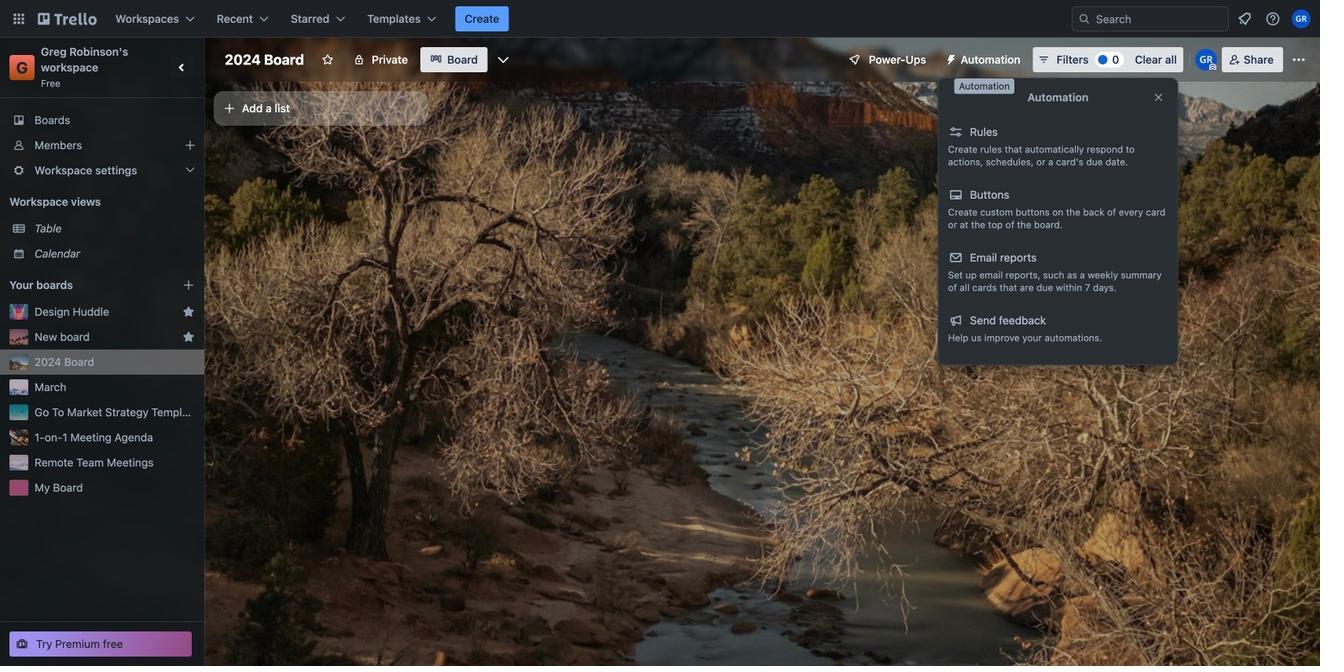 Task type: describe. For each thing, give the bounding box(es) containing it.
2 starred icon image from the top
[[182, 331, 195, 343]]

greg robinson (gregrobinson96) image
[[1195, 49, 1217, 71]]

workspace navigation collapse icon image
[[171, 57, 193, 79]]

add board image
[[182, 279, 195, 292]]

show menu image
[[1291, 52, 1307, 68]]

star or unstar board image
[[321, 53, 334, 66]]

your boards with 8 items element
[[9, 276, 159, 295]]

search image
[[1078, 13, 1091, 25]]

0 notifications image
[[1235, 9, 1254, 28]]



Task type: vqa. For each thing, say whether or not it's contained in the screenshot.
the bottommost Greg Robinson (gregrobinson96) IMAGE
yes



Task type: locate. For each thing, give the bounding box(es) containing it.
close popover image
[[1152, 91, 1165, 104]]

this member is an admin of this board. image
[[1209, 64, 1216, 71]]

1 starred icon image from the top
[[182, 306, 195, 318]]

Search field
[[1091, 8, 1228, 30]]

tooltip
[[954, 79, 1014, 94]]

0 vertical spatial starred icon image
[[182, 306, 195, 318]]

open information menu image
[[1265, 11, 1281, 27]]

customize views image
[[495, 52, 511, 68]]

greg robinson (gregrobinson96) image
[[1292, 9, 1311, 28]]

1 vertical spatial starred icon image
[[182, 331, 195, 343]]

back to home image
[[38, 6, 97, 31]]

Board name text field
[[217, 47, 312, 72]]

primary element
[[0, 0, 1320, 38]]

starred icon image
[[182, 306, 195, 318], [182, 331, 195, 343]]

sm image
[[939, 47, 961, 69]]



